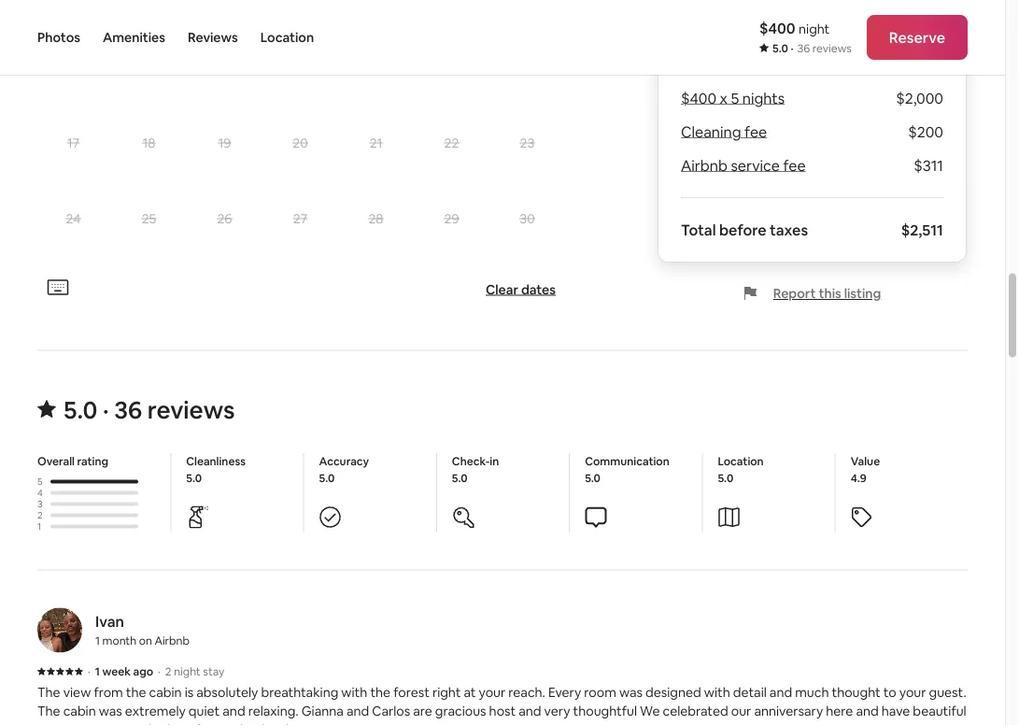 Task type: describe. For each thing, give the bounding box(es) containing it.
15 button
[[414, 30, 490, 104]]

again!
[[314, 721, 350, 725]]

$400 x 5 nights button
[[681, 88, 785, 107]]

memories.
[[37, 721, 101, 725]]

location button
[[261, 0, 314, 75]]

16 button
[[490, 30, 565, 104]]

ivan image
[[37, 608, 82, 653]]

1 horizontal spatial 36
[[798, 41, 811, 56]]

28 button
[[338, 182, 414, 256]]

1 horizontal spatial fee
[[784, 156, 806, 175]]

0 vertical spatial are
[[413, 702, 433, 719]]

room
[[584, 684, 617, 700]]

· right ago
[[158, 664, 161, 678]]

x
[[720, 88, 728, 107]]

forward
[[195, 721, 243, 725]]

11
[[144, 59, 155, 76]]

27
[[293, 210, 308, 227]]

rating
[[77, 454, 108, 468]]

cleaning fee
[[681, 122, 768, 141]]

forest
[[394, 684, 430, 700]]

very
[[545, 702, 571, 719]]

reach.
[[509, 684, 546, 700]]

much
[[796, 684, 829, 700]]

27 button
[[263, 182, 338, 256]]

service
[[731, 156, 780, 175]]

ivan
[[95, 612, 124, 631]]

12
[[218, 59, 231, 76]]

· left "be" at right
[[791, 41, 794, 56]]

reserve button
[[867, 15, 968, 60]]

from
[[94, 684, 123, 700]]

1 vertical spatial 36
[[114, 394, 142, 425]]

28
[[369, 210, 384, 227]]

19
[[218, 135, 231, 151]]

communication 5.0
[[585, 454, 670, 485]]

overall
[[37, 454, 75, 468]]

breathtaking
[[261, 684, 339, 700]]

21 button
[[338, 106, 414, 180]]

in
[[490, 454, 499, 468]]

value 4.9
[[851, 454, 881, 485]]

thoughtful
[[573, 702, 637, 719]]

1 vertical spatial 5.0 · 36 reviews
[[64, 394, 235, 425]]

20
[[293, 135, 308, 151]]

ago
[[133, 664, 153, 678]]

this
[[819, 285, 842, 302]]

5.0 inside communication 5.0
[[585, 471, 601, 485]]

22 button
[[414, 106, 490, 180]]

$200
[[909, 122, 944, 141]]

0 vertical spatial to
[[884, 684, 897, 700]]

1 for ivan
[[95, 633, 100, 648]]

2 your from the left
[[900, 684, 927, 700]]

our
[[732, 702, 752, 719]]

1 your from the left
[[479, 684, 506, 700]]

be
[[798, 49, 814, 66]]

26
[[217, 210, 232, 227]]

reviews
[[188, 29, 238, 46]]

cleaning
[[681, 122, 742, 141]]

clear dates button
[[479, 273, 564, 305]]

18 button
[[111, 106, 187, 180]]

here
[[827, 702, 854, 719]]

10
[[67, 59, 80, 76]]

13
[[294, 59, 307, 76]]

23 button
[[490, 106, 565, 180]]

13 button
[[263, 30, 338, 104]]

amenities button
[[103, 0, 165, 75]]

accuracy 5.0
[[319, 454, 369, 485]]

have
[[882, 702, 911, 719]]

reviews button
[[188, 0, 238, 75]]

16
[[521, 59, 534, 76]]

view
[[63, 684, 91, 700]]

photos button
[[37, 0, 80, 75]]

$2,511
[[902, 220, 944, 239]]

14
[[370, 59, 383, 76]]

location for location 5.0
[[718, 454, 764, 468]]

26 button
[[187, 182, 263, 256]]

29 button
[[414, 182, 490, 256]]

airbnb service fee
[[681, 156, 806, 175]]

communication
[[585, 454, 670, 468]]

total before taxes
[[681, 220, 809, 239]]

0 vertical spatial 5
[[731, 88, 740, 107]]

on
[[139, 633, 152, 648]]

30
[[520, 210, 535, 227]]

1 vertical spatial night
[[174, 664, 201, 678]]

1 vertical spatial cabin
[[63, 702, 96, 719]]

1 with from the left
[[341, 684, 368, 700]]

reserve
[[890, 28, 946, 47]]

2 the from the left
[[370, 684, 391, 700]]

11 button
[[111, 30, 187, 104]]

and up forward
[[223, 702, 245, 719]]

$400 for $400 x 5 nights
[[681, 88, 717, 107]]

2 with from the left
[[704, 684, 731, 700]]



Task type: vqa. For each thing, say whether or not it's contained in the screenshot.
premises
no



Task type: locate. For each thing, give the bounding box(es) containing it.
the up carlos
[[370, 684, 391, 700]]

1 horizontal spatial airbnb
[[681, 156, 728, 175]]

0 horizontal spatial night
[[174, 664, 201, 678]]

0 horizontal spatial 5
[[37, 476, 43, 488]]

0 vertical spatial location
[[261, 29, 314, 46]]

1 left month
[[95, 633, 100, 648]]

0 vertical spatial reviews
[[813, 41, 852, 56]]

cabin up extremely
[[149, 684, 182, 700]]

celebrated
[[663, 702, 729, 719]]

value
[[851, 454, 881, 468]]

guest.
[[930, 684, 967, 700]]

and up anniversary
[[770, 684, 793, 700]]

you won't be charged yet
[[736, 49, 889, 66]]

1 vertical spatial $400
[[681, 88, 717, 107]]

night
[[799, 20, 830, 37], [174, 664, 201, 678]]

charged
[[817, 49, 867, 66]]

1 left week
[[95, 664, 100, 678]]

5.0 inside the accuracy 5.0
[[319, 471, 335, 485]]

21
[[370, 135, 383, 151]]

the
[[126, 684, 146, 700], [370, 684, 391, 700]]

you
[[736, 49, 759, 66]]

$400 left x
[[681, 88, 717, 107]]

1 horizontal spatial to
[[884, 684, 897, 700]]

1 horizontal spatial with
[[704, 684, 731, 700]]

25
[[142, 210, 156, 227]]

0 horizontal spatial airbnb
[[155, 633, 190, 648]]

detail
[[734, 684, 767, 700]]

at
[[464, 684, 476, 700]]

amenities
[[103, 29, 165, 46]]

are down extremely
[[126, 721, 146, 725]]

we down from on the bottom left of the page
[[104, 721, 124, 725]]

0 horizontal spatial with
[[341, 684, 368, 700]]

17
[[67, 135, 80, 151]]

1 vertical spatial location
[[718, 454, 764, 468]]

4
[[37, 487, 43, 499]]

0 vertical spatial we
[[640, 702, 660, 719]]

total
[[681, 220, 716, 239]]

10 button
[[36, 30, 111, 104]]

beautiful
[[913, 702, 967, 719]]

1 horizontal spatial 2
[[165, 664, 172, 678]]

1 vertical spatial are
[[126, 721, 146, 725]]

cleaning fee button
[[681, 122, 768, 141]]

19 button
[[187, 106, 263, 180]]

0 vertical spatial 1
[[37, 521, 41, 533]]

0 vertical spatial airbnb
[[681, 156, 728, 175]]

25 button
[[111, 182, 187, 256]]

report this listing
[[774, 285, 882, 302]]

29
[[444, 210, 459, 227]]

2 down 4
[[37, 509, 43, 521]]

0 vertical spatial fee
[[745, 122, 768, 141]]

5.0 · 36 reviews up rating
[[64, 394, 235, 425]]

quiet
[[189, 702, 220, 719]]

· up view
[[88, 664, 90, 678]]

ivan 1 month on airbnb
[[95, 612, 190, 648]]

every
[[549, 684, 582, 700]]

are down "forest"
[[413, 702, 433, 719]]

24
[[66, 210, 81, 227]]

20 button
[[263, 106, 338, 180]]

accuracy
[[319, 454, 369, 468]]

to up have
[[884, 684, 897, 700]]

1 horizontal spatial the
[[370, 684, 391, 700]]

1 vertical spatial 2
[[165, 664, 172, 678]]

0 horizontal spatial are
[[126, 721, 146, 725]]

your up have
[[900, 684, 927, 700]]

location for location
[[261, 29, 314, 46]]

the
[[37, 684, 60, 700], [37, 702, 60, 719]]

5.0 · 36 reviews down $400 night
[[773, 41, 852, 56]]

0 horizontal spatial was
[[99, 702, 122, 719]]

night inside $400 night
[[799, 20, 830, 37]]

overall rating
[[37, 454, 108, 468]]

1 vertical spatial reviews
[[147, 394, 235, 425]]

14 button
[[338, 30, 414, 104]]

1 the from the top
[[37, 684, 60, 700]]

5.0 inside cleanliness 5.0
[[186, 471, 202, 485]]

0 vertical spatial cabin
[[149, 684, 182, 700]]

reviews up cleanliness
[[147, 394, 235, 425]]

15
[[446, 59, 458, 76]]

your
[[479, 684, 506, 700], [900, 684, 927, 700]]

clear
[[486, 281, 519, 298]]

ivan image
[[37, 608, 82, 653]]

1 for ·
[[95, 664, 100, 678]]

1 vertical spatial we
[[104, 721, 124, 725]]

relaxing.
[[248, 702, 299, 719]]

extremely
[[125, 702, 186, 719]]

0 vertical spatial was
[[620, 684, 643, 700]]

2 right ago
[[165, 664, 172, 678]]

airbnb service fee button
[[681, 156, 806, 175]]

1 horizontal spatial reviews
[[813, 41, 852, 56]]

absolutely
[[197, 684, 258, 700]]

0 vertical spatial 5.0 · 36 reviews
[[773, 41, 852, 56]]

0 vertical spatial $400
[[760, 18, 796, 37]]

cleanliness
[[186, 454, 246, 468]]

with
[[341, 684, 368, 700], [704, 684, 731, 700]]

0 horizontal spatial to
[[246, 721, 259, 725]]

24 button
[[36, 182, 111, 256]]

dates
[[521, 281, 556, 298]]

0 vertical spatial 2
[[37, 509, 43, 521]]

0 horizontal spatial 36
[[114, 394, 142, 425]]

5.0 inside check-in 5.0
[[452, 471, 468, 485]]

2 vertical spatial 1
[[95, 664, 100, 678]]

reviews down $400 night
[[813, 41, 852, 56]]

0 horizontal spatial 2
[[37, 509, 43, 521]]

1 horizontal spatial 5
[[731, 88, 740, 107]]

1 horizontal spatial we
[[640, 702, 660, 719]]

1 horizontal spatial was
[[620, 684, 643, 700]]

0 horizontal spatial we
[[104, 721, 124, 725]]

1 horizontal spatial 5.0 · 36 reviews
[[773, 41, 852, 56]]

fee up service
[[745, 122, 768, 141]]

1 vertical spatial 5
[[37, 476, 43, 488]]

2 the from the top
[[37, 702, 60, 719]]

cabin up memories.
[[63, 702, 96, 719]]

month
[[102, 633, 137, 648]]

airbnb right on
[[155, 633, 190, 648]]

5
[[731, 88, 740, 107], [37, 476, 43, 488]]

12 button
[[187, 30, 263, 104]]

30 button
[[490, 182, 565, 256]]

1 down 3
[[37, 521, 41, 533]]

designed
[[646, 684, 702, 700]]

gianna
[[302, 702, 344, 719]]

$400 for $400 night
[[760, 18, 796, 37]]

0 horizontal spatial reviews
[[147, 394, 235, 425]]

1 vertical spatial airbnb
[[155, 633, 190, 648]]

5.0 inside the location 5.0
[[718, 471, 734, 485]]

and down 'thought'
[[857, 702, 879, 719]]

23
[[520, 135, 535, 151]]

5.0
[[773, 41, 789, 56], [64, 394, 98, 425], [186, 471, 202, 485], [319, 471, 335, 485], [452, 471, 468, 485], [585, 471, 601, 485], [718, 471, 734, 485]]

listing
[[845, 285, 882, 302]]

3
[[37, 498, 43, 510]]

1 horizontal spatial location
[[718, 454, 764, 468]]

anniversary
[[755, 702, 824, 719]]

with up the gianna
[[341, 684, 368, 700]]

1 horizontal spatial $400
[[760, 18, 796, 37]]

clear dates
[[486, 281, 556, 298]]

was right room
[[620, 684, 643, 700]]

location 5.0
[[718, 454, 764, 485]]

airbnb down cleaning
[[681, 156, 728, 175]]

$400 night
[[760, 18, 830, 37]]

0 horizontal spatial 5.0 · 36 reviews
[[64, 394, 235, 425]]

won't
[[761, 49, 795, 66]]

0 vertical spatial the
[[37, 684, 60, 700]]

1 horizontal spatial night
[[799, 20, 830, 37]]

and down reach.
[[519, 702, 542, 719]]

nights
[[743, 88, 785, 107]]

1 vertical spatial to
[[246, 721, 259, 725]]

the up memories.
[[37, 702, 60, 719]]

and up "again!"
[[347, 702, 369, 719]]

1 horizontal spatial cabin
[[149, 684, 182, 700]]

1 vertical spatial 1
[[95, 633, 100, 648]]

0 vertical spatial 36
[[798, 41, 811, 56]]

to down relaxing.
[[246, 721, 259, 725]]

the view from the cabin is absolutely breathtaking with the forest right at your reach. every room was designed with detail and much thought to your guest. the cabin was extremely quiet and relaxing. gianna and carlos are gracious host and very thoughtful   we celebrated our anniversary here and have beautiful memories. we are looking forward to booking again!
[[37, 684, 967, 725]]

1 vertical spatial the
[[37, 702, 60, 719]]

1 horizontal spatial your
[[900, 684, 927, 700]]

was
[[620, 684, 643, 700], [99, 702, 122, 719]]

0 horizontal spatial $400
[[681, 88, 717, 107]]

1 vertical spatial was
[[99, 702, 122, 719]]

· up rating
[[103, 394, 109, 425]]

1 the from the left
[[126, 684, 146, 700]]

stay
[[203, 664, 225, 678]]

night up you won't be charged yet
[[799, 20, 830, 37]]

report
[[774, 285, 816, 302]]

cabin
[[149, 684, 182, 700], [63, 702, 96, 719]]

the left view
[[37, 684, 60, 700]]

fee right service
[[784, 156, 806, 175]]

before
[[720, 220, 767, 239]]

$2,000
[[896, 88, 944, 107]]

we down "designed"
[[640, 702, 660, 719]]

5 right x
[[731, 88, 740, 107]]

the down ago
[[126, 684, 146, 700]]

your up host
[[479, 684, 506, 700]]

night up is on the left of page
[[174, 664, 201, 678]]

was down from on the bottom left of the page
[[99, 702, 122, 719]]

0 horizontal spatial fee
[[745, 122, 768, 141]]

0 horizontal spatial your
[[479, 684, 506, 700]]

check-in 5.0
[[452, 454, 499, 485]]

1 vertical spatial fee
[[784, 156, 806, 175]]

1 horizontal spatial are
[[413, 702, 433, 719]]

0 horizontal spatial cabin
[[63, 702, 96, 719]]

0 vertical spatial night
[[799, 20, 830, 37]]

check-
[[452, 454, 490, 468]]

0 horizontal spatial the
[[126, 684, 146, 700]]

22
[[445, 135, 459, 151]]

0 horizontal spatial location
[[261, 29, 314, 46]]

18
[[143, 135, 156, 151]]

$400 up won't
[[760, 18, 796, 37]]

5 up 3
[[37, 476, 43, 488]]

photos
[[37, 29, 80, 46]]

airbnb inside ivan 1 month on airbnb
[[155, 633, 190, 648]]

with up celebrated
[[704, 684, 731, 700]]

1 inside ivan 1 month on airbnb
[[95, 633, 100, 648]]



